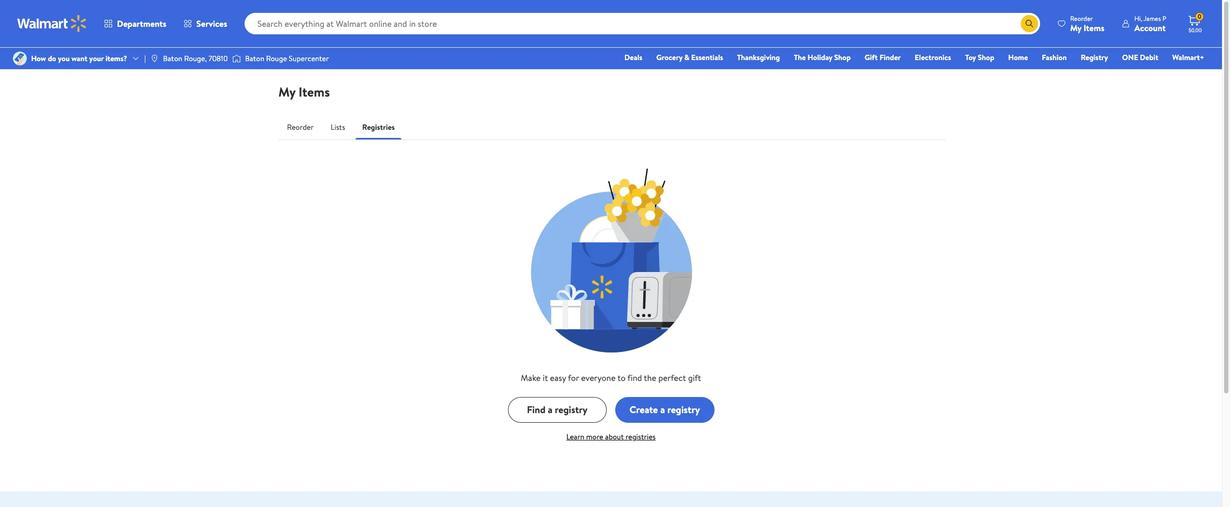 Task type: describe. For each thing, give the bounding box(es) containing it.
hi,
[[1135, 14, 1143, 23]]

electronics link
[[910, 52, 957, 63]]

&
[[685, 52, 690, 63]]

registries link
[[354, 114, 404, 140]]

reorder for reorder my items
[[1071, 14, 1093, 23]]

$0.00
[[1189, 26, 1202, 34]]

your
[[89, 53, 104, 64]]

james
[[1144, 14, 1161, 23]]

learn
[[567, 432, 585, 442]]

registry for find a registry
[[555, 403, 588, 416]]

my inside reorder my items
[[1071, 22, 1082, 34]]

home link
[[1004, 52, 1033, 63]]

one debit link
[[1118, 52, 1164, 63]]

to
[[618, 372, 626, 384]]

supercenter
[[289, 53, 329, 64]]

hi, james p account
[[1135, 14, 1167, 34]]

want
[[72, 53, 87, 64]]

toy shop link
[[961, 52, 1000, 63]]

thanksgiving link
[[733, 52, 785, 63]]

one debit
[[1123, 52, 1159, 63]]

0 $0.00
[[1189, 12, 1202, 34]]

deals
[[625, 52, 643, 63]]

2 shop from the left
[[978, 52, 995, 63]]

deals link
[[620, 52, 648, 63]]

home
[[1009, 52, 1029, 63]]

services
[[196, 18, 227, 30]]

Search search field
[[245, 13, 1041, 34]]

registry
[[1081, 52, 1109, 63]]

the
[[644, 372, 657, 384]]

 image for how
[[13, 52, 27, 65]]

make it easy for everyone to find the perfect gift
[[521, 372, 702, 384]]

baton for baton rouge supercenter
[[245, 53, 264, 64]]

the holiday shop
[[794, 52, 851, 63]]

registries
[[362, 122, 395, 133]]

Walmart Site-Wide search field
[[245, 13, 1041, 34]]

reorder for reorder
[[287, 122, 314, 133]]

my items
[[279, 83, 330, 101]]

search icon image
[[1026, 19, 1034, 28]]

|
[[144, 53, 146, 64]]

how do you want your items?
[[31, 53, 127, 64]]

rouge,
[[184, 53, 207, 64]]

departments button
[[96, 11, 175, 36]]

registry for create a registry
[[668, 403, 700, 416]]

70810
[[209, 53, 228, 64]]

find
[[527, 403, 546, 416]]

lists link
[[322, 114, 354, 140]]

grocery & essentials
[[657, 52, 723, 63]]

departments
[[117, 18, 166, 30]]

items?
[[106, 53, 127, 64]]

thanksgiving
[[737, 52, 780, 63]]

shop inside "link"
[[835, 52, 851, 63]]

create a registry
[[630, 403, 700, 416]]

items inside reorder my items
[[1084, 22, 1105, 34]]

lists
[[331, 122, 345, 133]]



Task type: locate. For each thing, give the bounding box(es) containing it.
 image
[[13, 52, 27, 65], [232, 53, 241, 64]]

create a registry button
[[616, 397, 715, 423]]

reorder up registry
[[1071, 14, 1093, 23]]

baton
[[163, 53, 182, 64], [245, 53, 264, 64]]

shop
[[835, 52, 851, 63], [978, 52, 995, 63]]

1 horizontal spatial shop
[[978, 52, 995, 63]]

1 a from the left
[[548, 403, 553, 416]]

electronics
[[915, 52, 952, 63]]

a right find
[[548, 403, 553, 416]]

everyone
[[581, 372, 616, 384]]

reorder my items
[[1071, 14, 1105, 34]]

reorder link
[[279, 114, 322, 140]]

walmart image
[[17, 15, 87, 32]]

how
[[31, 53, 46, 64]]

holiday
[[808, 52, 833, 63]]

grocery
[[657, 52, 683, 63]]

0 vertical spatial items
[[1084, 22, 1105, 34]]

do
[[48, 53, 56, 64]]

create
[[630, 403, 658, 416]]

0 horizontal spatial a
[[548, 403, 553, 416]]

2 baton from the left
[[245, 53, 264, 64]]

p
[[1163, 14, 1167, 23]]

my down baton rouge supercenter
[[279, 83, 296, 101]]

registry link
[[1077, 52, 1114, 63]]

2 a from the left
[[661, 403, 665, 416]]

registry down gift
[[668, 403, 700, 416]]

walmart+
[[1173, 52, 1205, 63]]

the
[[794, 52, 806, 63]]

gift finder
[[865, 52, 901, 63]]

1 baton from the left
[[163, 53, 182, 64]]

more
[[586, 432, 604, 442]]

find a registry button
[[508, 397, 607, 423]]

walmart+ link
[[1168, 52, 1210, 63]]

a inside button
[[661, 403, 665, 416]]

rouge
[[266, 53, 287, 64]]

fashion link
[[1038, 52, 1072, 63]]

baton left "rouge"
[[245, 53, 264, 64]]

registry
[[555, 403, 588, 416], [668, 403, 700, 416]]

 image left how
[[13, 52, 27, 65]]

finder
[[880, 52, 901, 63]]

1 horizontal spatial items
[[1084, 22, 1105, 34]]

reorder
[[1071, 14, 1093, 23], [287, 122, 314, 133]]

my up registry
[[1071, 22, 1082, 34]]

the holiday shop link
[[790, 52, 856, 63]]

learn more about registries
[[567, 432, 656, 442]]

0
[[1198, 12, 1202, 21]]

easy
[[550, 372, 566, 384]]

baton rouge supercenter
[[245, 53, 329, 64]]

1 registry from the left
[[555, 403, 588, 416]]

1 vertical spatial my
[[279, 83, 296, 101]]

gift
[[688, 372, 702, 384]]

a for create
[[661, 403, 665, 416]]

reorder inside reorder my items
[[1071, 14, 1093, 23]]

make
[[521, 372, 541, 384]]

0 horizontal spatial registry
[[555, 403, 588, 416]]

0 horizontal spatial my
[[279, 83, 296, 101]]

1 horizontal spatial a
[[661, 403, 665, 416]]

registry inside button
[[555, 403, 588, 416]]

 image
[[150, 54, 159, 63]]

0 horizontal spatial items
[[299, 83, 330, 101]]

1 shop from the left
[[835, 52, 851, 63]]

a right create
[[661, 403, 665, 416]]

items up registry
[[1084, 22, 1105, 34]]

a
[[548, 403, 553, 416], [661, 403, 665, 416]]

baton rouge, 70810
[[163, 53, 228, 64]]

one
[[1123, 52, 1139, 63]]

 image for baton
[[232, 53, 241, 64]]

you
[[58, 53, 70, 64]]

items
[[1084, 22, 1105, 34], [299, 83, 330, 101]]

account
[[1135, 22, 1166, 34]]

for
[[568, 372, 579, 384]]

0 vertical spatial reorder
[[1071, 14, 1093, 23]]

0 horizontal spatial reorder
[[287, 122, 314, 133]]

gift finder link
[[860, 52, 906, 63]]

1 vertical spatial items
[[299, 83, 330, 101]]

a inside button
[[548, 403, 553, 416]]

fashion
[[1042, 52, 1067, 63]]

debit
[[1141, 52, 1159, 63]]

baton for baton rouge, 70810
[[163, 53, 182, 64]]

learn more about registries link
[[567, 432, 656, 442]]

grocery & essentials link
[[652, 52, 728, 63]]

gift
[[865, 52, 878, 63]]

0 vertical spatial my
[[1071, 22, 1082, 34]]

0 horizontal spatial  image
[[13, 52, 27, 65]]

toy
[[966, 52, 977, 63]]

1 horizontal spatial my
[[1071, 22, 1082, 34]]

shop right holiday
[[835, 52, 851, 63]]

services button
[[175, 11, 236, 36]]

registry inside button
[[668, 403, 700, 416]]

it
[[543, 372, 548, 384]]

0 horizontal spatial shop
[[835, 52, 851, 63]]

find a registry
[[527, 403, 588, 416]]

baton left rouge,
[[163, 53, 182, 64]]

my
[[1071, 22, 1082, 34], [279, 83, 296, 101]]

essentials
[[692, 52, 723, 63]]

1 horizontal spatial  image
[[232, 53, 241, 64]]

reorder down my items
[[287, 122, 314, 133]]

2 registry from the left
[[668, 403, 700, 416]]

registry up "learn"
[[555, 403, 588, 416]]

registries
[[626, 432, 656, 442]]

find
[[628, 372, 642, 384]]

items down supercenter
[[299, 83, 330, 101]]

 image right 70810
[[232, 53, 241, 64]]

0 horizontal spatial baton
[[163, 53, 182, 64]]

a for find
[[548, 403, 553, 416]]

1 horizontal spatial baton
[[245, 53, 264, 64]]

perfect
[[659, 372, 686, 384]]

1 vertical spatial reorder
[[287, 122, 314, 133]]

about
[[605, 432, 624, 442]]

1 horizontal spatial reorder
[[1071, 14, 1093, 23]]

toy shop
[[966, 52, 995, 63]]

shop right toy at the right
[[978, 52, 995, 63]]

1 horizontal spatial registry
[[668, 403, 700, 416]]



Task type: vqa. For each thing, say whether or not it's contained in the screenshot.
the Hi,
yes



